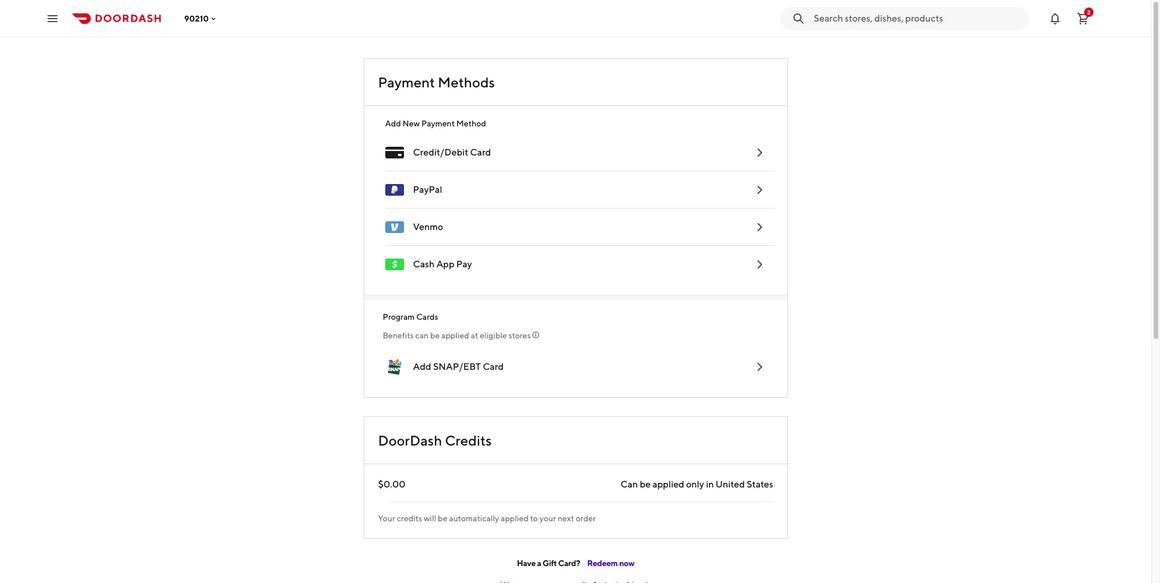 Task type: vqa. For each thing, say whether or not it's contained in the screenshot.
the leftmost $7.00
no



Task type: locate. For each thing, give the bounding box(es) containing it.
0 vertical spatial applied
[[442, 331, 469, 341]]

1 vertical spatial add
[[413, 362, 432, 373]]

menu
[[376, 118, 776, 284]]

0 vertical spatial add new payment method image
[[753, 221, 767, 235]]

add inside menu
[[385, 119, 401, 128]]

be right can
[[430, 331, 440, 341]]

0 horizontal spatial add
[[385, 119, 401, 128]]

benefits
[[383, 331, 414, 341]]

eligible
[[480, 331, 507, 341]]

1 horizontal spatial applied
[[501, 515, 529, 524]]

2 vertical spatial be
[[438, 515, 448, 524]]

1 vertical spatial applied
[[653, 480, 685, 491]]

show menu image
[[385, 144, 404, 162]]

1 add new payment method image from the top
[[753, 221, 767, 235]]

1 vertical spatial add new payment method image
[[753, 183, 767, 197]]

be
[[430, 331, 440, 341], [640, 480, 651, 491], [438, 515, 448, 524]]

add new payment method image for add snap/ebt card
[[753, 361, 767, 375]]

2 button
[[1072, 7, 1096, 30]]

open menu image
[[46, 11, 60, 25]]

be right will
[[438, 515, 448, 524]]

payment right the new
[[422, 119, 455, 128]]

2 vertical spatial applied
[[501, 515, 529, 524]]

paypal
[[413, 184, 443, 195]]

doordash
[[378, 433, 442, 449]]

cash
[[413, 259, 435, 270]]

90210
[[184, 14, 209, 23]]

gift
[[543, 559, 557, 569]]

add new payment method image
[[753, 221, 767, 235], [753, 361, 767, 375]]

payment
[[378, 74, 435, 90], [422, 119, 455, 128]]

doordash credits
[[378, 433, 492, 449]]

add new payment method image inside menu
[[753, 221, 767, 235]]

a
[[537, 559, 542, 569]]

your credits will be automatically applied to your next order
[[378, 515, 596, 524]]

in
[[707, 480, 714, 491]]

add new payment method
[[385, 119, 486, 128]]

add new payment method image for app
[[753, 258, 767, 272]]

snap/ebt
[[433, 362, 481, 373]]

1 vertical spatial add new payment method image
[[753, 361, 767, 375]]

0 vertical spatial add new payment method image
[[753, 146, 767, 160]]

2
[[1088, 8, 1091, 15]]

3 add new payment method image from the top
[[753, 258, 767, 272]]

be right the 'can'
[[640, 480, 651, 491]]

add
[[385, 119, 401, 128], [413, 362, 432, 373]]

order
[[576, 515, 596, 524]]

can
[[416, 331, 429, 341]]

0 vertical spatial payment
[[378, 74, 435, 90]]

0 vertical spatial be
[[430, 331, 440, 341]]

redeem now link
[[588, 559, 635, 569]]

benefits can be applied at eligible stores
[[383, 331, 531, 341]]

states
[[747, 480, 774, 491]]

add right add snap/ebt card icon
[[413, 362, 432, 373]]

your
[[378, 515, 395, 524]]

add snap/ebt card
[[413, 362, 504, 373]]

add left the new
[[385, 119, 401, 128]]

2 add new payment method image from the top
[[753, 361, 767, 375]]

be inside button
[[430, 331, 440, 341]]

venmo
[[413, 222, 444, 233]]

only
[[687, 480, 705, 491]]

2 vertical spatial add new payment method image
[[753, 258, 767, 272]]

card down eligible
[[483, 362, 504, 373]]

payment up the new
[[378, 74, 435, 90]]

applied left at
[[442, 331, 469, 341]]

applied
[[442, 331, 469, 341], [653, 480, 685, 491], [501, 515, 529, 524]]

0 vertical spatial add
[[385, 119, 401, 128]]

credit/debit card
[[413, 147, 491, 158]]

app
[[437, 259, 455, 270]]

card
[[470, 147, 491, 158], [483, 362, 504, 373]]

1 horizontal spatial add
[[413, 362, 432, 373]]

credits
[[445, 433, 492, 449]]

1 vertical spatial payment
[[422, 119, 455, 128]]

have
[[517, 559, 536, 569]]

0 vertical spatial card
[[470, 147, 491, 158]]

90210 button
[[184, 14, 218, 23]]

redeem now
[[588, 559, 635, 569]]

applied left to
[[501, 515, 529, 524]]

add new payment method image
[[753, 146, 767, 160], [753, 183, 767, 197], [753, 258, 767, 272]]

can
[[621, 480, 638, 491]]

applied left "only"
[[653, 480, 685, 491]]

card?
[[559, 559, 581, 569]]

1 add new payment method image from the top
[[753, 146, 767, 160]]

0 horizontal spatial applied
[[442, 331, 469, 341]]

card down method
[[470, 147, 491, 158]]

stores
[[509, 331, 531, 341]]

automatically
[[449, 515, 499, 524]]



Task type: describe. For each thing, give the bounding box(es) containing it.
$0.00
[[378, 480, 406, 491]]

add for add snap/ebt card
[[413, 362, 432, 373]]

cash app pay
[[413, 259, 472, 270]]

methods
[[438, 74, 495, 90]]

have a gift card?
[[517, 559, 581, 569]]

1 vertical spatial be
[[640, 480, 651, 491]]

cards
[[417, 313, 439, 322]]

now
[[620, 559, 635, 569]]

method
[[457, 119, 486, 128]]

new
[[403, 119, 420, 128]]

benefits can be applied at eligible stores button
[[383, 330, 769, 342]]

next
[[558, 515, 575, 524]]

redeem
[[588, 559, 618, 569]]

add snap/ebt card image
[[385, 358, 404, 377]]

to
[[531, 515, 538, 524]]

2 add new payment method image from the top
[[753, 183, 767, 197]]

add new payment method image for card
[[753, 146, 767, 160]]

1 vertical spatial card
[[483, 362, 504, 373]]

payment methods
[[378, 74, 495, 90]]

your
[[540, 515, 556, 524]]

credits
[[397, 515, 422, 524]]

will
[[424, 515, 437, 524]]

3 items, open order cart image
[[1077, 11, 1091, 25]]

at
[[471, 331, 478, 341]]

applied inside benefits can be applied at eligible stores button
[[442, 331, 469, 341]]

can be applied only in united states
[[621, 480, 774, 491]]

add for add new payment method
[[385, 119, 401, 128]]

notification bell image
[[1049, 11, 1063, 25]]

menu containing credit/debit card
[[376, 118, 776, 284]]

program cards
[[383, 313, 439, 322]]

Store search: begin typing to search for stores available on DoorDash text field
[[814, 12, 1023, 25]]

payment inside menu
[[422, 119, 455, 128]]

add new payment method image for venmo
[[753, 221, 767, 235]]

program
[[383, 313, 415, 322]]

united
[[716, 480, 745, 491]]

pay
[[457, 259, 472, 270]]

credit/debit
[[413, 147, 469, 158]]

card inside menu
[[470, 147, 491, 158]]

2 horizontal spatial applied
[[653, 480, 685, 491]]



